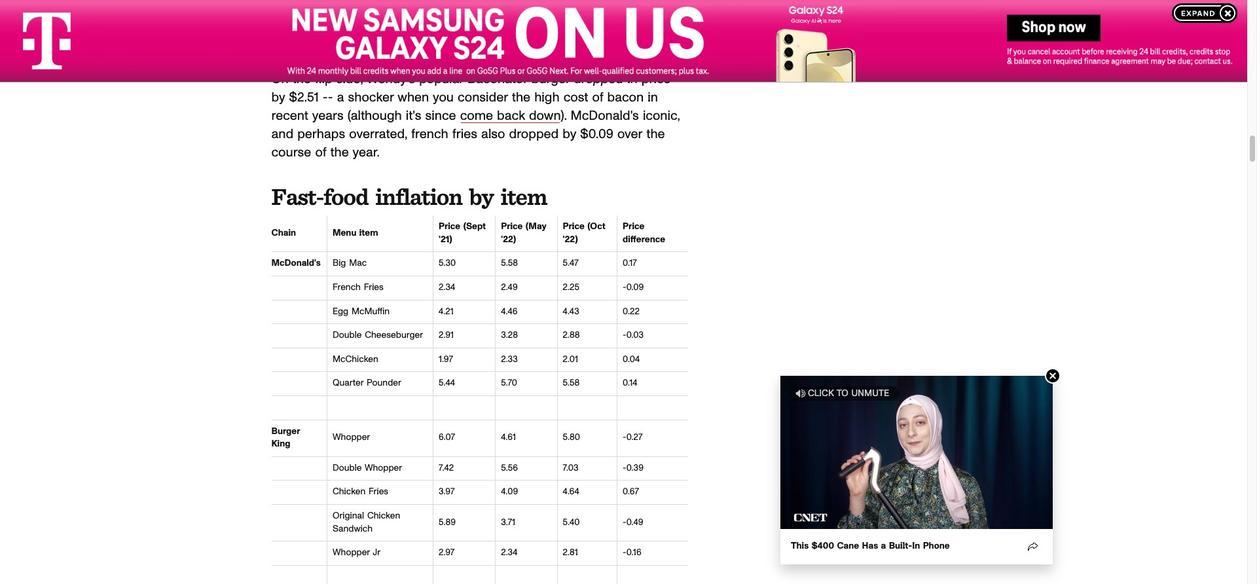 Task type: vqa. For each thing, say whether or not it's contained in the screenshot.
5.47
yes



Task type: locate. For each thing, give the bounding box(es) containing it.
wendy's
[[367, 73, 415, 86]]

'22) for price (oct '22)
[[563, 235, 578, 244]]

5.47
[[563, 259, 579, 268]]

price left (oct
[[563, 222, 585, 231]]

0 vertical spatial fries
[[364, 283, 384, 292]]

side,
[[336, 73, 363, 86]]

- down 0.67
[[623, 518, 627, 527]]

chicken down the chicken fries
[[367, 511, 400, 521]]

the
[[293, 73, 311, 86], [512, 91, 531, 104], [647, 128, 665, 141], [330, 146, 349, 159]]

price inside price difference
[[623, 222, 645, 231]]

by inside ). mcdonald's iconic, and perhaps overrated, french fries also dropped by $0.09 over the course of the year.
[[563, 128, 576, 141]]

1 vertical spatial fries
[[369, 487, 388, 497]]

-
[[323, 91, 328, 104], [328, 91, 333, 104], [623, 283, 627, 292], [623, 331, 627, 340], [623, 433, 627, 442], [623, 464, 627, 473], [623, 518, 627, 527], [623, 548, 627, 557]]

1 horizontal spatial dropped
[[574, 73, 623, 86]]

5.80
[[563, 433, 580, 442]]

1.97
[[439, 355, 453, 364]]

1 horizontal spatial mcdonald's
[[571, 110, 639, 123]]

a down the "side,"
[[337, 91, 344, 104]]

in price by $2.51 -- a shocker when you consider the high cost of bacon in recent years (although it's since
[[271, 73, 671, 123]]

5.58 up 2.49
[[501, 259, 518, 268]]

price for price (oct '22)
[[563, 222, 585, 231]]

2 horizontal spatial by
[[563, 128, 576, 141]]

- up -0.39
[[623, 433, 627, 442]]

2 vertical spatial by
[[469, 182, 493, 211]]

0 vertical spatial 5.58
[[501, 259, 518, 268]]

1 vertical spatial dropped
[[509, 128, 559, 141]]

mcdonald's up $0.09 on the left top
[[571, 110, 639, 123]]

1 vertical spatial of
[[315, 146, 326, 159]]

this
[[791, 542, 809, 551]]

click
[[808, 389, 834, 398]]

dropped inside ). mcdonald's iconic, and perhaps overrated, french fries also dropped by $0.09 over the course of the year.
[[509, 128, 559, 141]]

years
[[312, 110, 344, 123]]

5.58 down 2.01
[[563, 379, 580, 388]]

1 vertical spatial double
[[333, 464, 362, 473]]

price for price (may '22)
[[501, 222, 523, 231]]

0 horizontal spatial mcdonald's
[[271, 259, 321, 268]]

fries for french fries
[[364, 283, 384, 292]]

double down egg
[[333, 331, 362, 340]]

consider
[[458, 91, 508, 104]]

whopper down 'sandwich'
[[333, 548, 370, 557]]

4 price from the left
[[623, 222, 645, 231]]

1 horizontal spatial '22)
[[563, 235, 578, 244]]

0 horizontal spatial of
[[315, 146, 326, 159]]

- down 0.22
[[623, 331, 627, 340]]

price inside price (may '22)
[[501, 222, 523, 231]]

0 vertical spatial mcdonald's
[[571, 110, 639, 123]]

- for 5.56
[[623, 464, 627, 473]]

price inside price (oct '22)
[[563, 222, 585, 231]]

01:26
[[932, 510, 949, 517]]

fries down double whopper
[[369, 487, 388, 497]]

fries up mcmuffin
[[364, 283, 384, 292]]

- for 2.34
[[623, 548, 627, 557]]

recent
[[271, 110, 308, 123]]

cheeseburger
[[365, 331, 423, 340]]

'22) inside price (may '22)
[[501, 235, 516, 244]]

whopper jr
[[333, 548, 381, 557]]

2 '22) from the left
[[563, 235, 578, 244]]

in down price
[[648, 91, 658, 104]]

1 vertical spatial by
[[563, 128, 576, 141]]

4.64
[[563, 487, 579, 497]]

(may
[[526, 222, 547, 231]]

mcmuffin
[[352, 307, 390, 316]]

-0.27
[[623, 433, 643, 442]]

baconator
[[468, 73, 528, 86]]

0 vertical spatial dropped
[[574, 73, 623, 86]]

price (may '22)
[[501, 222, 547, 244]]

1 vertical spatial 5.58
[[563, 379, 580, 388]]

4.21
[[439, 307, 454, 316]]

perhaps
[[297, 128, 345, 141]]

by down on
[[271, 91, 285, 104]]

2.01
[[563, 355, 578, 364]]

double up the chicken fries
[[333, 464, 362, 473]]

3.28
[[501, 331, 518, 340]]

double for double cheeseburger
[[333, 331, 362, 340]]

0 horizontal spatial chicken
[[333, 487, 366, 497]]

price left (may
[[501, 222, 523, 231]]

0 horizontal spatial a
[[337, 91, 344, 104]]

item right menu
[[359, 229, 378, 238]]

in
[[627, 73, 638, 86], [648, 91, 658, 104]]

on the flip side, wendy's popular baconator burger dropped
[[271, 73, 623, 86]]

0 vertical spatial by
[[271, 91, 285, 104]]

dropped up cost
[[574, 73, 623, 86]]

by down ).
[[563, 128, 576, 141]]

0 horizontal spatial in
[[627, 73, 638, 86]]

chicken fries
[[333, 487, 388, 497]]

big mac
[[333, 259, 367, 268]]

1 horizontal spatial 5.58
[[563, 379, 580, 388]]

mac
[[349, 259, 367, 268]]

egg
[[333, 307, 349, 316]]

2.91
[[439, 331, 454, 340]]

2 double from the top
[[333, 464, 362, 473]]

0.39
[[626, 464, 644, 473]]

2.49
[[501, 283, 518, 292]]

in up bacon
[[627, 73, 638, 86]]

0.14
[[623, 379, 638, 388]]

$400
[[812, 542, 834, 551]]

course
[[271, 146, 311, 159]]

a
[[337, 91, 344, 104], [881, 542, 886, 551]]

by up (sept
[[469, 182, 493, 211]]

of down perhaps
[[315, 146, 326, 159]]

1 double from the top
[[333, 331, 362, 340]]

unmute
[[852, 389, 889, 398]]

'22)
[[501, 235, 516, 244], [563, 235, 578, 244]]

the down perhaps
[[330, 146, 349, 159]]

4.09
[[501, 487, 518, 497]]

0 vertical spatial whopper
[[333, 433, 370, 442]]

- down -0.49
[[623, 548, 627, 557]]

1 vertical spatial mcdonald's
[[271, 259, 321, 268]]

2.97
[[439, 548, 455, 557]]

mcdonald's
[[571, 110, 639, 123], [271, 259, 321, 268]]

price (sept '21)
[[439, 222, 486, 244]]

chicken up original at the bottom left
[[333, 487, 366, 497]]

mcchicken
[[333, 355, 378, 364]]

1 vertical spatial 2.34
[[501, 548, 518, 557]]

price for price difference
[[623, 222, 645, 231]]

difference
[[623, 235, 665, 244]]

0 vertical spatial double
[[333, 331, 362, 340]]

french
[[411, 128, 448, 141]]

the up back
[[512, 91, 531, 104]]

by inside in price by $2.51 -- a shocker when you consider the high cost of bacon in recent years (although it's since
[[271, 91, 285, 104]]

double cheeseburger
[[333, 331, 423, 340]]

0.17
[[623, 259, 637, 268]]

french fries
[[333, 283, 384, 292]]

price (oct '22)
[[563, 222, 606, 244]]

1 vertical spatial item
[[359, 229, 378, 238]]

1 horizontal spatial a
[[881, 542, 886, 551]]

price up '21)
[[439, 222, 461, 231]]

of
[[592, 91, 603, 104], [315, 146, 326, 159]]

of right cost
[[592, 91, 603, 104]]

1 price from the left
[[439, 222, 461, 231]]

price up difference on the top of the page
[[623, 222, 645, 231]]

1 horizontal spatial 2.34
[[501, 548, 518, 557]]

the down iconic,
[[647, 128, 665, 141]]

03:02
[[959, 510, 978, 517]]

5.58
[[501, 259, 518, 268], [563, 379, 580, 388]]

'22) for price (may '22)
[[501, 235, 516, 244]]

price inside price (sept '21)
[[439, 222, 461, 231]]

a right the has
[[881, 542, 886, 551]]

(although
[[348, 110, 402, 123]]

year.
[[353, 146, 380, 159]]

1 horizontal spatial of
[[592, 91, 603, 104]]

1 '22) from the left
[[501, 235, 516, 244]]

3 price from the left
[[563, 222, 585, 231]]

0 vertical spatial item
[[500, 182, 547, 211]]

price
[[439, 222, 461, 231], [501, 222, 523, 231], [563, 222, 585, 231], [623, 222, 645, 231]]

-0.16
[[623, 548, 642, 557]]

quarter
[[333, 379, 364, 388]]

0 vertical spatial 2.34
[[439, 283, 455, 292]]

dropped down down
[[509, 128, 559, 141]]

- for 2.49
[[623, 283, 627, 292]]

1 vertical spatial in
[[648, 91, 658, 104]]

1 horizontal spatial in
[[648, 91, 658, 104]]

chicken
[[333, 487, 366, 497], [367, 511, 400, 521]]

mcdonald's down chain
[[271, 259, 321, 268]]

whopper up the chicken fries
[[365, 464, 402, 473]]

2.34 down 3.71
[[501, 548, 518, 557]]

'22) inside price (oct '22)
[[563, 235, 578, 244]]

2 price from the left
[[501, 222, 523, 231]]

0 vertical spatial of
[[592, 91, 603, 104]]

- down '0.17'
[[623, 283, 627, 292]]

2 vertical spatial whopper
[[333, 548, 370, 557]]

'22) up 5.47
[[563, 235, 578, 244]]

'22) right price (sept '21)
[[501, 235, 516, 244]]

overrated,
[[349, 128, 407, 141]]

bacon
[[607, 91, 644, 104]]

0 horizontal spatial by
[[271, 91, 285, 104]]

- up 0.67
[[623, 464, 627, 473]]

whopper
[[333, 433, 370, 442], [365, 464, 402, 473], [333, 548, 370, 557]]

1 vertical spatial chicken
[[367, 511, 400, 521]]

has
[[862, 542, 878, 551]]

whopper up double whopper
[[333, 433, 370, 442]]

2.88
[[563, 331, 580, 340]]

1 vertical spatial whopper
[[365, 464, 402, 473]]

- for 3.71
[[623, 518, 627, 527]]

item inside fast-food inflation by item element
[[359, 229, 378, 238]]

0 vertical spatial in
[[627, 73, 638, 86]]

0 horizontal spatial item
[[359, 229, 378, 238]]

1 horizontal spatial chicken
[[367, 511, 400, 521]]

item up (may
[[500, 182, 547, 211]]

2.34 down the 5.30 on the top left of page
[[439, 283, 455, 292]]

sandwich
[[333, 524, 373, 533]]

0 horizontal spatial dropped
[[509, 128, 559, 141]]

mcdonald's inside ). mcdonald's iconic, and perhaps overrated, french fries also dropped by $0.09 over the course of the year.
[[571, 110, 639, 123]]

original chicken sandwich
[[333, 511, 400, 533]]

0 horizontal spatial '22)
[[501, 235, 516, 244]]

0 vertical spatial a
[[337, 91, 344, 104]]

fast-food inflation by item element
[[271, 216, 688, 584]]



Task type: describe. For each thing, give the bounding box(es) containing it.
0 vertical spatial chicken
[[333, 487, 366, 497]]

back
[[497, 110, 525, 123]]

price for price (sept '21)
[[439, 222, 461, 231]]

the inside in price by $2.51 -- a shocker when you consider the high cost of bacon in recent years (although it's since
[[512, 91, 531, 104]]

5.44
[[439, 379, 455, 388]]

-0.49
[[623, 518, 644, 527]]

food
[[324, 182, 368, 211]]

0.49
[[626, 518, 644, 527]]

iconic,
[[643, 110, 680, 123]]

1 vertical spatial a
[[881, 542, 886, 551]]

burger king
[[271, 427, 300, 449]]

flip
[[315, 73, 332, 86]]

4.46
[[501, 307, 518, 316]]

click to unmute
[[808, 389, 889, 398]]

this $400 cane has a built-in phone
[[791, 542, 950, 551]]

cane
[[837, 542, 859, 551]]

5.70
[[501, 379, 517, 388]]

7.42
[[439, 464, 454, 473]]

double for double whopper
[[333, 464, 362, 473]]

$2.51
[[289, 91, 319, 104]]

come back down
[[460, 110, 561, 123]]

0 horizontal spatial 5.58
[[501, 259, 518, 268]]

come back down link
[[460, 110, 561, 123]]

mcdonald's inside fast-food inflation by item element
[[271, 259, 321, 268]]

0 horizontal spatial 2.34
[[439, 283, 455, 292]]

2.33
[[501, 355, 518, 364]]

french
[[333, 283, 361, 292]]

- for 3.28
[[623, 331, 627, 340]]

1 horizontal spatial by
[[469, 182, 493, 211]]

inflation
[[375, 182, 462, 211]]

5.89
[[439, 518, 456, 527]]

the up $2.51
[[293, 73, 311, 86]]

in
[[912, 542, 920, 551]]

- for 4.61
[[623, 433, 627, 442]]

0.03
[[626, 331, 644, 340]]

$0.09
[[580, 128, 614, 141]]

6.07
[[439, 433, 455, 442]]

1 horizontal spatial item
[[500, 182, 547, 211]]

come
[[460, 110, 493, 123]]

big
[[333, 259, 346, 268]]

whopper for whopper
[[333, 433, 370, 442]]

2.81
[[563, 548, 578, 557]]

of inside in price by $2.51 -- a shocker when you consider the high cost of bacon in recent years (although it's since
[[592, 91, 603, 104]]

(oct
[[588, 222, 606, 231]]

fries
[[452, 128, 477, 141]]

advertisement element
[[0, 0, 1248, 82]]

fast-
[[271, 182, 324, 211]]

egg mcmuffin
[[333, 307, 390, 316]]

double whopper
[[333, 464, 402, 473]]

fries for chicken fries
[[369, 487, 388, 497]]

menu
[[333, 229, 357, 238]]

5.30
[[439, 259, 456, 268]]

a inside in price by $2.51 -- a shocker when you consider the high cost of bacon in recent years (although it's since
[[337, 91, 344, 104]]

price
[[642, 73, 671, 86]]

0.16
[[626, 548, 642, 557]]

0.67
[[623, 487, 639, 497]]

of inside ). mcdonald's iconic, and perhaps overrated, french fries also dropped by $0.09 over the course of the year.
[[315, 146, 326, 159]]

3.97
[[439, 487, 455, 497]]

and
[[271, 128, 293, 141]]

).
[[561, 110, 567, 123]]

(sept
[[463, 222, 486, 231]]

'21)
[[439, 235, 452, 244]]

also
[[481, 128, 505, 141]]

2.25
[[563, 283, 580, 292]]

whopper for whopper jr
[[333, 548, 370, 557]]

fast-food inflation by item
[[271, 182, 547, 211]]

on
[[271, 73, 289, 86]]

jr
[[373, 548, 381, 557]]

menu item
[[333, 229, 378, 238]]

0.09
[[626, 283, 644, 292]]

7.03
[[563, 464, 579, 473]]

). mcdonald's iconic, and perhaps overrated, french fries also dropped by $0.09 over the course of the year.
[[271, 110, 680, 159]]

chain
[[271, 229, 296, 238]]

- up years
[[328, 91, 333, 104]]

chicken inside original chicken sandwich
[[367, 511, 400, 521]]

king
[[271, 440, 290, 449]]

you
[[433, 91, 454, 104]]

popular
[[419, 73, 464, 86]]

cost
[[564, 91, 588, 104]]

burger
[[271, 427, 300, 436]]

5.56
[[501, 464, 518, 473]]

3.71
[[501, 518, 515, 527]]

it's
[[406, 110, 421, 123]]

- down flip
[[323, 91, 328, 104]]

quarter pounder
[[333, 379, 401, 388]]

when
[[398, 91, 429, 104]]

over
[[617, 128, 643, 141]]

0.04
[[623, 355, 640, 364]]

-0.39
[[623, 464, 644, 473]]

0.27
[[626, 433, 643, 442]]



